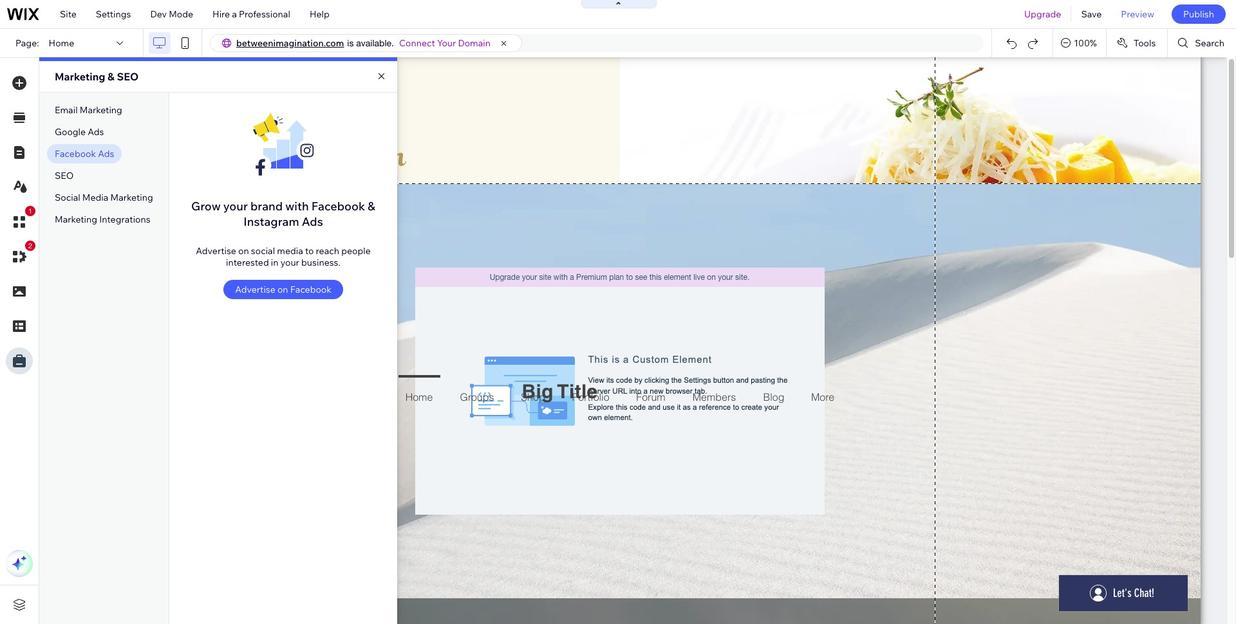 Task type: locate. For each thing, give the bounding box(es) containing it.
0 vertical spatial advertise
[[196, 245, 236, 257]]

on for social
[[238, 245, 249, 257]]

on down the in
[[278, 284, 288, 296]]

2 button
[[6, 241, 35, 271]]

mode
[[169, 8, 193, 20]]

site
[[60, 8, 77, 20]]

your
[[437, 37, 456, 49]]

on inside "advertise on social media to reach people interested in your business."
[[238, 245, 249, 257]]

advertise inside button
[[235, 284, 276, 296]]

0 horizontal spatial seo
[[55, 170, 74, 182]]

marketing down social
[[55, 214, 97, 225]]

1 horizontal spatial &
[[368, 199, 375, 214]]

100% button
[[1054, 29, 1106, 57]]

0 vertical spatial ads
[[88, 126, 104, 138]]

on left social
[[238, 245, 249, 257]]

your right grow
[[223, 199, 248, 214]]

1 horizontal spatial your
[[281, 257, 299, 269]]

0 horizontal spatial on
[[238, 245, 249, 257]]

on inside button
[[278, 284, 288, 296]]

your
[[223, 199, 248, 214], [281, 257, 299, 269]]

0 horizontal spatial &
[[108, 70, 115, 83]]

advertise inside "advertise on social media to reach people interested in your business."
[[196, 245, 236, 257]]

facebook ads
[[55, 148, 114, 160]]

&
[[108, 70, 115, 83], [368, 199, 375, 214]]

a
[[232, 8, 237, 20]]

ads down with on the left top of the page
[[302, 214, 323, 229]]

your inside the grow your brand with facebook & instagram ads
[[223, 199, 248, 214]]

on
[[238, 245, 249, 257], [278, 284, 288, 296]]

upgrade
[[1025, 8, 1062, 20]]

facebook right with on the left top of the page
[[312, 199, 365, 214]]

advertise on facebook button
[[224, 280, 343, 300]]

0 vertical spatial seo
[[117, 70, 139, 83]]

integrations
[[99, 214, 150, 225]]

email
[[55, 104, 78, 116]]

ads
[[88, 126, 104, 138], [98, 148, 114, 160], [302, 214, 323, 229]]

save button
[[1072, 0, 1112, 28]]

advertise down grow
[[196, 245, 236, 257]]

facebook inside the grow your brand with facebook & instagram ads
[[312, 199, 365, 214]]

1 vertical spatial facebook
[[312, 199, 365, 214]]

dev
[[150, 8, 167, 20]]

1 vertical spatial &
[[368, 199, 375, 214]]

marketing up email marketing
[[55, 70, 105, 83]]

1 vertical spatial your
[[281, 257, 299, 269]]

1 horizontal spatial on
[[278, 284, 288, 296]]

& up email marketing
[[108, 70, 115, 83]]

1 button
[[6, 206, 35, 236]]

facebook down google ads
[[55, 148, 96, 160]]

search
[[1196, 37, 1225, 49]]

seo
[[117, 70, 139, 83], [55, 170, 74, 182]]

advertise for advertise on facebook
[[235, 284, 276, 296]]

facebook
[[55, 148, 96, 160], [312, 199, 365, 214], [290, 284, 332, 296]]

1 vertical spatial ads
[[98, 148, 114, 160]]

settings
[[96, 8, 131, 20]]

interested
[[226, 257, 269, 269]]

1 vertical spatial on
[[278, 284, 288, 296]]

google
[[55, 126, 86, 138]]

ads down email marketing
[[88, 126, 104, 138]]

advertise down interested
[[235, 284, 276, 296]]

0 vertical spatial your
[[223, 199, 248, 214]]

1 vertical spatial seo
[[55, 170, 74, 182]]

0 horizontal spatial your
[[223, 199, 248, 214]]

1 vertical spatial advertise
[[235, 284, 276, 296]]

0 vertical spatial facebook
[[55, 148, 96, 160]]

ads inside the grow your brand with facebook & instagram ads
[[302, 214, 323, 229]]

your right the in
[[281, 257, 299, 269]]

advertise
[[196, 245, 236, 257], [235, 284, 276, 296]]

0 vertical spatial &
[[108, 70, 115, 83]]

1 horizontal spatial seo
[[117, 70, 139, 83]]

ads down google ads
[[98, 148, 114, 160]]

2 vertical spatial ads
[[302, 214, 323, 229]]

2 vertical spatial facebook
[[290, 284, 332, 296]]

marketing
[[55, 70, 105, 83], [80, 104, 122, 116], [111, 192, 153, 204], [55, 214, 97, 225]]

social
[[251, 245, 275, 257]]

& inside the grow your brand with facebook & instagram ads
[[368, 199, 375, 214]]

seo up social
[[55, 170, 74, 182]]

seo up email marketing
[[117, 70, 139, 83]]

0 vertical spatial on
[[238, 245, 249, 257]]

& up people
[[368, 199, 375, 214]]

facebook down the business.
[[290, 284, 332, 296]]

domain
[[458, 37, 491, 49]]



Task type: describe. For each thing, give the bounding box(es) containing it.
social media marketing
[[55, 192, 153, 204]]

media
[[277, 245, 303, 257]]

ads for google ads
[[88, 126, 104, 138]]

tools button
[[1107, 29, 1168, 57]]

preview
[[1122, 8, 1155, 20]]

brand
[[251, 199, 283, 214]]

1
[[28, 207, 32, 215]]

available.
[[356, 38, 394, 48]]

hire a professional
[[213, 8, 290, 20]]

in
[[271, 257, 279, 269]]

on for facebook
[[278, 284, 288, 296]]

search button
[[1169, 29, 1237, 57]]

with
[[285, 199, 309, 214]]

publish
[[1184, 8, 1215, 20]]

advertise on social media to reach people interested in your business.
[[196, 245, 371, 269]]

advertise for advertise on social media to reach people interested in your business.
[[196, 245, 236, 257]]

your inside "advertise on social media to reach people interested in your business."
[[281, 257, 299, 269]]

marketing up google ads
[[80, 104, 122, 116]]

dev mode
[[150, 8, 193, 20]]

hire
[[213, 8, 230, 20]]

people
[[341, 245, 371, 257]]

2
[[28, 242, 32, 250]]

tools
[[1134, 37, 1156, 49]]

is available. connect your domain
[[347, 37, 491, 49]]

reach
[[316, 245, 339, 257]]

100%
[[1075, 37, 1097, 49]]

home
[[49, 37, 74, 49]]

advertise on facebook
[[235, 284, 332, 296]]

to
[[305, 245, 314, 257]]

marketing up integrations
[[111, 192, 153, 204]]

help
[[310, 8, 330, 20]]

connect
[[399, 37, 435, 49]]

social
[[55, 192, 80, 204]]

grow your brand with facebook & instagram ads
[[191, 199, 375, 229]]

preview button
[[1112, 0, 1164, 28]]

business.
[[301, 257, 341, 269]]

grow
[[191, 199, 221, 214]]

professional
[[239, 8, 290, 20]]

ads for facebook ads
[[98, 148, 114, 160]]

email marketing
[[55, 104, 122, 116]]

google ads
[[55, 126, 104, 138]]

betweenimagination.com
[[236, 37, 344, 49]]

instagram
[[244, 214, 299, 229]]

media
[[82, 192, 108, 204]]

publish button
[[1172, 5, 1226, 24]]

marketing integrations
[[55, 214, 150, 225]]

is
[[347, 38, 354, 48]]

facebook inside button
[[290, 284, 332, 296]]

marketing & seo
[[55, 70, 139, 83]]

save
[[1082, 8, 1102, 20]]



Task type: vqa. For each thing, say whether or not it's contained in the screenshot.
Publish button
yes



